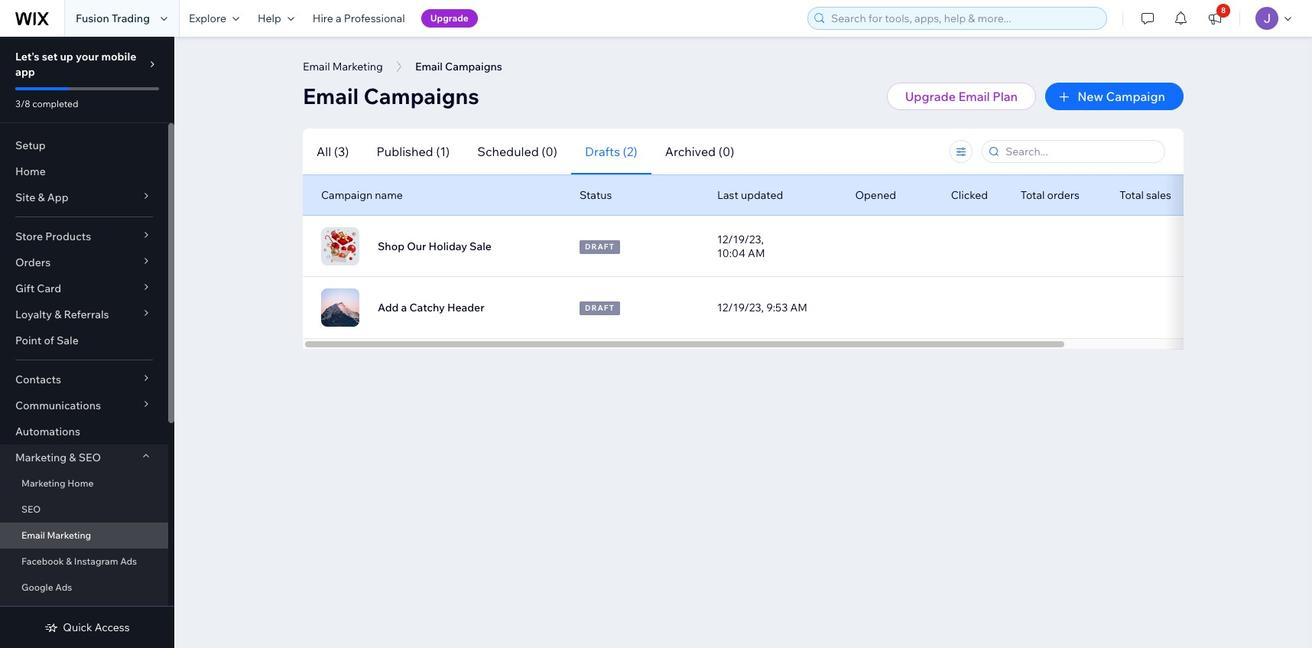 Task type: locate. For each thing, give the bounding box(es) containing it.
1 horizontal spatial campaign
[[1107, 89, 1166, 104]]

1 vertical spatial draft
[[585, 303, 615, 313]]

0 horizontal spatial seo
[[21, 503, 41, 515]]

ads right instagram at the bottom left of the page
[[120, 555, 137, 567]]

& inside 'link'
[[66, 555, 72, 567]]

orders button
[[0, 249, 168, 275]]

1 (0) from the left
[[542, 143, 558, 159]]

point
[[15, 334, 42, 347]]

seo
[[79, 451, 101, 464], [21, 503, 41, 515]]

0 vertical spatial email marketing
[[303, 60, 383, 73]]

0 vertical spatial draft
[[585, 242, 615, 252]]

(0) for archived (0)
[[719, 143, 735, 159]]

(0)
[[542, 143, 558, 159], [719, 143, 735, 159]]

& right site
[[38, 191, 45, 204]]

last
[[718, 188, 739, 202]]

ads right the "google" on the left
[[55, 581, 72, 593]]

a right add
[[401, 301, 407, 314]]

upgrade inside upgrade button
[[430, 12, 469, 24]]

(3)
[[334, 143, 349, 159]]

point of sale
[[15, 334, 79, 347]]

gift card
[[15, 282, 61, 295]]

opened
[[856, 188, 897, 202]]

3/8 completed
[[15, 98, 78, 109]]

campaign left the name
[[321, 188, 373, 202]]

tab list containing all (3)
[[303, 128, 860, 175]]

draft for shop our holiday sale
[[585, 242, 615, 252]]

1 horizontal spatial total
[[1120, 188, 1145, 202]]

instagram
[[74, 555, 118, 567]]

fusion
[[76, 11, 109, 25]]

12/19/23, for 12/19/23, 9:53 am
[[718, 301, 764, 314]]

0 vertical spatial a
[[336, 11, 342, 25]]

campaign right new
[[1107, 89, 1166, 104]]

12/19/23, 10:04 am
[[718, 233, 766, 260]]

& inside popup button
[[54, 308, 61, 321]]

0 horizontal spatial upgrade
[[430, 12, 469, 24]]

loyalty
[[15, 308, 52, 321]]

archived (0) button
[[652, 128, 749, 175]]

1 horizontal spatial ads
[[120, 555, 137, 567]]

add a catchy header image
[[321, 288, 360, 327]]

automations link
[[0, 419, 168, 445]]

upgrade inside 'upgrade email plan' button
[[906, 89, 956, 104]]

email marketing down hire a professional
[[303, 60, 383, 73]]

& inside popup button
[[69, 451, 76, 464]]

campaigns
[[364, 83, 480, 109]]

1 horizontal spatial a
[[401, 301, 407, 314]]

google ads
[[21, 581, 72, 593]]

0 horizontal spatial home
[[15, 164, 46, 178]]

home inside marketing home link
[[68, 477, 94, 489]]

upgrade right professional
[[430, 12, 469, 24]]

professional
[[344, 11, 405, 25]]

& down automations link
[[69, 451, 76, 464]]

communications button
[[0, 392, 168, 419]]

0 horizontal spatial email marketing
[[21, 529, 91, 541]]

contacts button
[[0, 366, 168, 392]]

facebook
[[21, 555, 64, 567]]

1 vertical spatial email marketing
[[21, 529, 91, 541]]

marketing
[[333, 60, 383, 73], [15, 451, 67, 464], [21, 477, 65, 489], [47, 529, 91, 541]]

email up facebook
[[21, 529, 45, 541]]

email marketing for email marketing link
[[21, 529, 91, 541]]

your
[[76, 50, 99, 64]]

name
[[375, 188, 403, 202]]

products
[[45, 230, 91, 243]]

(0) inside archived (0) button
[[719, 143, 735, 159]]

(0) right scheduled
[[542, 143, 558, 159]]

(0) for scheduled (0)
[[542, 143, 558, 159]]

&
[[38, 191, 45, 204], [54, 308, 61, 321], [69, 451, 76, 464], [66, 555, 72, 567]]

upgrade email plan
[[906, 89, 1018, 104]]

google ads link
[[0, 575, 168, 601]]

1 total from the left
[[1021, 188, 1045, 202]]

(0) inside scheduled (0) button
[[542, 143, 558, 159]]

campaign
[[1107, 89, 1166, 104], [321, 188, 373, 202]]

facebook & instagram ads
[[21, 555, 137, 567]]

marketing home link
[[0, 471, 168, 497]]

marketing down automations
[[15, 451, 67, 464]]

upgrade left plan at the right
[[906, 89, 956, 104]]

8 button
[[1199, 0, 1233, 37]]

hire a professional
[[313, 11, 405, 25]]

1 horizontal spatial email marketing
[[303, 60, 383, 73]]

total left sales
[[1120, 188, 1145, 202]]

12/19/23, left 9:53 am
[[718, 301, 764, 314]]

0 vertical spatial ads
[[120, 555, 137, 567]]

fusion trading
[[76, 11, 150, 25]]

12/19/23, inside 12/19/23, 10:04 am
[[718, 233, 764, 246]]

drafts
[[585, 143, 621, 159]]

add a catchy header
[[378, 301, 485, 314]]

sales
[[1147, 188, 1172, 202]]

published (1) button
[[363, 128, 464, 175]]

1 vertical spatial upgrade
[[906, 89, 956, 104]]

home down setup at left top
[[15, 164, 46, 178]]

tab list
[[303, 128, 860, 175]]

upgrade for upgrade email plan
[[906, 89, 956, 104]]

& inside dropdown button
[[38, 191, 45, 204]]

all
[[317, 143, 331, 159]]

& for loyalty
[[54, 308, 61, 321]]

2 (0) from the left
[[719, 143, 735, 159]]

sale right of
[[57, 334, 79, 347]]

(1)
[[436, 143, 450, 159]]

0 vertical spatial 12/19/23,
[[718, 233, 764, 246]]

site & app button
[[0, 184, 168, 210]]

0 horizontal spatial sale
[[57, 334, 79, 347]]

sale
[[470, 239, 492, 253], [57, 334, 79, 347]]

0 vertical spatial campaign
[[1107, 89, 1166, 104]]

card
[[37, 282, 61, 295]]

email marketing link
[[0, 523, 168, 549]]

0 vertical spatial upgrade
[[430, 12, 469, 24]]

0 horizontal spatial campaign
[[321, 188, 373, 202]]

1 12/19/23, from the top
[[718, 233, 764, 246]]

& right "loyalty"
[[54, 308, 61, 321]]

header
[[448, 301, 485, 314]]

seo link
[[0, 497, 168, 523]]

(0) right archived
[[719, 143, 735, 159]]

1 horizontal spatial home
[[68, 477, 94, 489]]

seo down "marketing home"
[[21, 503, 41, 515]]

hire
[[313, 11, 334, 25]]

total for total orders
[[1021, 188, 1045, 202]]

draft
[[585, 242, 615, 252], [585, 303, 615, 313]]

email marketing inside email marketing link
[[21, 529, 91, 541]]

a for add
[[401, 301, 407, 314]]

total left orders
[[1021, 188, 1045, 202]]

email marketing up facebook
[[21, 529, 91, 541]]

marketing up the facebook & instagram ads
[[47, 529, 91, 541]]

1 vertical spatial sale
[[57, 334, 79, 347]]

email marketing
[[303, 60, 383, 73], [21, 529, 91, 541]]

seo up marketing home link
[[79, 451, 101, 464]]

automations
[[15, 425, 80, 438]]

marketing inside button
[[333, 60, 383, 73]]

sidebar element
[[0, 37, 174, 648]]

9:53 am
[[767, 301, 808, 314]]

2 total from the left
[[1120, 188, 1145, 202]]

12/19/23,
[[718, 233, 764, 246], [718, 301, 764, 314]]

0 horizontal spatial (0)
[[542, 143, 558, 159]]

a right the hire
[[336, 11, 342, 25]]

sale inside "sidebar" element
[[57, 334, 79, 347]]

app
[[15, 65, 35, 79]]

new
[[1078, 89, 1104, 104]]

Search... field
[[1002, 141, 1161, 162]]

home
[[15, 164, 46, 178], [68, 477, 94, 489]]

12/19/23, down last updated
[[718, 233, 764, 246]]

gift
[[15, 282, 35, 295]]

& right facebook
[[66, 555, 72, 567]]

a
[[336, 11, 342, 25], [401, 301, 407, 314]]

home down marketing & seo popup button
[[68, 477, 94, 489]]

sale right holiday
[[470, 239, 492, 253]]

marketing & seo button
[[0, 445, 168, 471]]

clicked
[[952, 188, 989, 202]]

last updated
[[718, 188, 784, 202]]

email marketing for email marketing button
[[303, 60, 383, 73]]

1 vertical spatial home
[[68, 477, 94, 489]]

marketing inside popup button
[[15, 451, 67, 464]]

point of sale link
[[0, 327, 168, 353]]

catchy
[[410, 301, 445, 314]]

0 horizontal spatial a
[[336, 11, 342, 25]]

0 vertical spatial sale
[[470, 239, 492, 253]]

2 12/19/23, from the top
[[718, 301, 764, 314]]

trading
[[112, 11, 150, 25]]

help button
[[249, 0, 304, 37]]

1 vertical spatial 12/19/23,
[[718, 301, 764, 314]]

1 horizontal spatial upgrade
[[906, 89, 956, 104]]

0 vertical spatial home
[[15, 164, 46, 178]]

1 draft from the top
[[585, 242, 615, 252]]

1 vertical spatial a
[[401, 301, 407, 314]]

marketing up email campaigns on the top of page
[[333, 60, 383, 73]]

0 horizontal spatial total
[[1021, 188, 1045, 202]]

1 horizontal spatial seo
[[79, 451, 101, 464]]

0 vertical spatial seo
[[79, 451, 101, 464]]

email marketing inside email marketing button
[[303, 60, 383, 73]]

1 horizontal spatial (0)
[[719, 143, 735, 159]]

0 horizontal spatial ads
[[55, 581, 72, 593]]

archived
[[665, 143, 716, 159]]

1 vertical spatial seo
[[21, 503, 41, 515]]

2 draft from the top
[[585, 303, 615, 313]]

draft for add a catchy header
[[585, 303, 615, 313]]



Task type: describe. For each thing, give the bounding box(es) containing it.
home inside home 'link'
[[15, 164, 46, 178]]

email left plan at the right
[[959, 89, 991, 104]]

(2)
[[623, 143, 638, 159]]

marketing home
[[21, 477, 94, 489]]

explore
[[189, 11, 226, 25]]

setup link
[[0, 132, 168, 158]]

12/19/23, 9:53 am
[[718, 301, 808, 314]]

email marketing button
[[295, 55, 391, 78]]

all (3)
[[317, 143, 349, 159]]

10:04 am
[[718, 246, 766, 260]]

holiday
[[429, 239, 467, 253]]

plan
[[993, 89, 1018, 104]]

quick
[[63, 620, 92, 634]]

quick access button
[[45, 620, 130, 634]]

a for hire
[[336, 11, 342, 25]]

1 vertical spatial ads
[[55, 581, 72, 593]]

orders
[[1048, 188, 1080, 202]]

mobile
[[101, 50, 136, 64]]

contacts
[[15, 373, 61, 386]]

our
[[407, 239, 427, 253]]

shop
[[378, 239, 405, 253]]

app
[[47, 191, 69, 204]]

gift card button
[[0, 275, 168, 301]]

site & app
[[15, 191, 69, 204]]

all (3) button
[[303, 128, 363, 175]]

of
[[44, 334, 54, 347]]

loyalty & referrals button
[[0, 301, 168, 327]]

Search for tools, apps, help & more... field
[[827, 8, 1103, 29]]

let's set up your mobile app
[[15, 50, 136, 79]]

& for site
[[38, 191, 45, 204]]

google
[[21, 581, 53, 593]]

campaign name
[[321, 188, 403, 202]]

set
[[42, 50, 58, 64]]

orders
[[15, 256, 51, 269]]

scheduled (0) button
[[464, 128, 572, 175]]

facebook & instagram ads link
[[0, 549, 168, 575]]

up
[[60, 50, 73, 64]]

total for total sales
[[1120, 188, 1145, 202]]

shop our holiday sale image
[[321, 227, 360, 265]]

email down email marketing button
[[303, 83, 359, 109]]

3/8
[[15, 98, 30, 109]]

1 horizontal spatial sale
[[470, 239, 492, 253]]

site
[[15, 191, 35, 204]]

setup
[[15, 138, 46, 152]]

& for facebook
[[66, 555, 72, 567]]

drafts (2) button
[[572, 128, 652, 175]]

store products button
[[0, 223, 168, 249]]

marketing down marketing & seo
[[21, 477, 65, 489]]

& for marketing
[[69, 451, 76, 464]]

drafts (2)
[[585, 143, 638, 159]]

upgrade button
[[421, 9, 478, 28]]

communications
[[15, 399, 101, 412]]

email campaigns
[[303, 83, 480, 109]]

ads inside 'link'
[[120, 555, 137, 567]]

seo inside popup button
[[79, 451, 101, 464]]

8
[[1222, 5, 1227, 15]]

referrals
[[64, 308, 109, 321]]

access
[[95, 620, 130, 634]]

shop our holiday sale
[[378, 239, 492, 253]]

quick access
[[63, 620, 130, 634]]

loyalty & referrals
[[15, 308, 109, 321]]

help
[[258, 11, 281, 25]]

archived (0)
[[665, 143, 735, 159]]

scheduled (0)
[[478, 143, 558, 159]]

total orders
[[1021, 188, 1080, 202]]

1 vertical spatial campaign
[[321, 188, 373, 202]]

upgrade email plan button
[[887, 83, 1037, 110]]

12/19/23, for 12/19/23, 10:04 am
[[718, 233, 764, 246]]

add
[[378, 301, 399, 314]]

email inside "sidebar" element
[[21, 529, 45, 541]]

new campaign button
[[1046, 83, 1184, 110]]

updated
[[741, 188, 784, 202]]

marketing & seo
[[15, 451, 101, 464]]

home link
[[0, 158, 168, 184]]

status
[[580, 188, 612, 202]]

published (1)
[[377, 143, 450, 159]]

email down the hire
[[303, 60, 330, 73]]

published
[[377, 143, 434, 159]]

campaign inside button
[[1107, 89, 1166, 104]]

store
[[15, 230, 43, 243]]

store products
[[15, 230, 91, 243]]

let's
[[15, 50, 39, 64]]

upgrade for upgrade
[[430, 12, 469, 24]]



